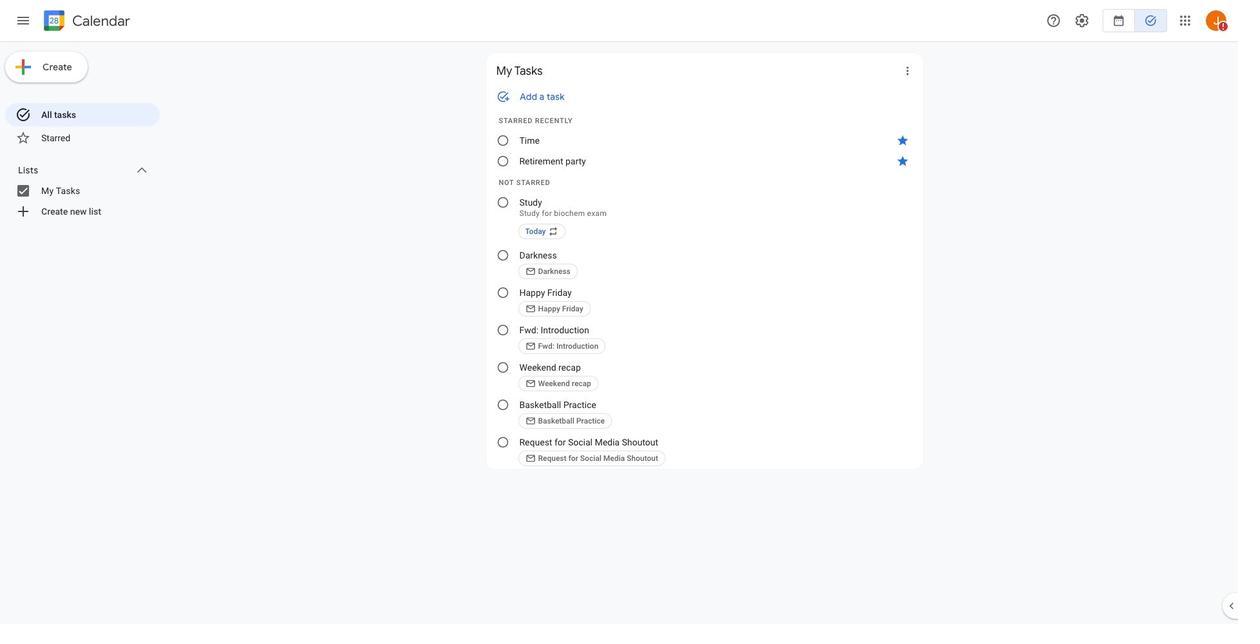 Task type: vqa. For each thing, say whether or not it's contained in the screenshot.
Support Menu icon
yes



Task type: describe. For each thing, give the bounding box(es) containing it.
heading inside calendar element
[[70, 13, 130, 29]]



Task type: locate. For each thing, give the bounding box(es) containing it.
calendar element
[[41, 8, 130, 36]]

settings menu image
[[1075, 13, 1090, 28]]

heading
[[70, 13, 130, 29]]

tasks sidebar image
[[15, 13, 31, 28]]

support menu image
[[1046, 13, 1062, 28]]



